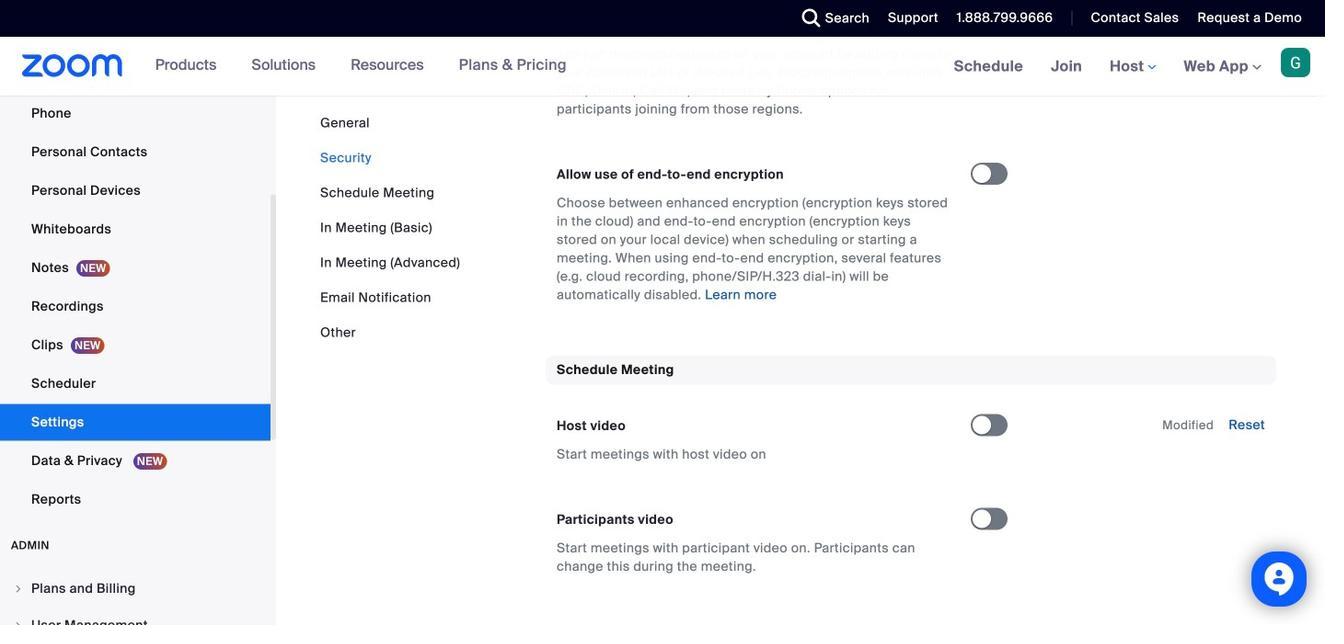 Task type: describe. For each thing, give the bounding box(es) containing it.
personal menu menu
[[0, 0, 271, 520]]

right image
[[13, 621, 24, 626]]

product information navigation
[[141, 37, 581, 96]]

admin menu menu
[[0, 572, 271, 626]]

side navigation navigation
[[0, 0, 276, 626]]

1 menu item from the top
[[0, 572, 271, 607]]

profile picture image
[[1281, 48, 1311, 77]]

right image
[[13, 584, 24, 595]]

meetings navigation
[[940, 37, 1325, 97]]



Task type: locate. For each thing, give the bounding box(es) containing it.
1 vertical spatial menu item
[[0, 609, 271, 626]]

menu item
[[0, 572, 271, 607], [0, 609, 271, 626]]

menu bar
[[320, 114, 460, 342]]

banner
[[0, 37, 1325, 97]]

0 vertical spatial menu item
[[0, 572, 271, 607]]

schedule meeting element
[[546, 356, 1277, 626]]

2 menu item from the top
[[0, 609, 271, 626]]

zoom logo image
[[22, 54, 123, 77]]



Task type: vqa. For each thing, say whether or not it's contained in the screenshot.
topmost right image
yes



